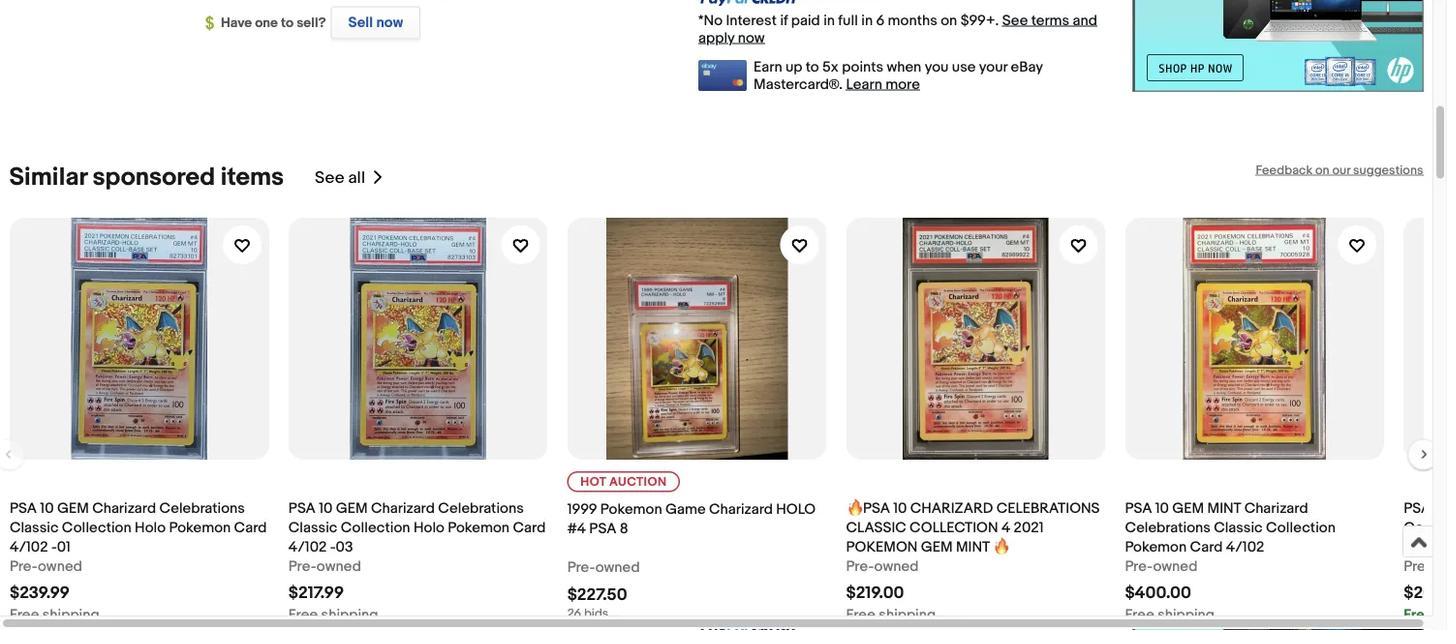 Task type: vqa. For each thing, say whether or not it's contained in the screenshot.


Task type: describe. For each thing, give the bounding box(es) containing it.
apply
[[699, 29, 735, 47]]

6
[[876, 12, 885, 29]]

$227.50
[[567, 585, 627, 606]]

pokemon for $217.99
[[447, 519, 509, 537]]

mint inside the psa 10 gem mint charizard celebrations classic collection pokemon card 4/102 pre-owned $400.00 free shipping
[[1207, 500, 1241, 517]]

$400.00 text field
[[1125, 584, 1191, 604]]

pokemon for $239.99
[[169, 519, 230, 537]]

pre- inside 🔥 psa 10 charizard celebrations classic collection 4 2021 pokemon gem mint 🔥 pre-owned $219.00 free shipping
[[846, 558, 874, 576]]

points
[[842, 58, 884, 76]]

free inside psa 10 pre-ow $209.9 free 2-
[[1404, 607, 1433, 624]]

$209.9 text field
[[1404, 584, 1448, 604]]

pokemon for $400.00
[[1125, 539, 1187, 556]]

gem for $239.99
[[57, 500, 88, 517]]

learn more link
[[846, 76, 920, 93]]

$209.9
[[1404, 584, 1448, 604]]

psa 10 gem charizard celebrations classic collection holo pokemon card 4/102 -03 pre-owned $217.99 free shipping
[[288, 500, 545, 624]]

dollar sign image
[[205, 16, 221, 31]]

charizard for 1999 pokemon game charizard holo #4 psa 8
[[709, 501, 773, 519]]

one
[[255, 15, 278, 31]]

2021
[[1014, 519, 1044, 537]]

Free 2- text field
[[1404, 606, 1448, 625]]

hot
[[580, 475, 606, 490]]

$239.99 text field
[[9, 584, 69, 604]]

have
[[221, 15, 252, 31]]

collection
[[909, 519, 998, 537]]

pre- inside psa 10 pre-ow $209.9 free 2-
[[1404, 558, 1432, 576]]

psa inside 1999 pokemon game charizard holo #4 psa 8
[[589, 521, 616, 538]]

ebay
[[1011, 58, 1043, 76]]

owned inside the psa 10 gem mint charizard celebrations classic collection pokemon card 4/102 pre-owned $400.00 free shipping
[[1153, 558, 1197, 576]]

you
[[925, 58, 949, 76]]

owned for $239.99
[[37, 558, 82, 576]]

see for all
[[315, 168, 345, 188]]

*no
[[699, 12, 723, 29]]

now inside see terms and apply now
[[738, 29, 765, 47]]

psa inside 🔥 psa 10 charizard celebrations classic collection 4 2021 pokemon gem mint 🔥 pre-owned $219.00 free shipping
[[863, 500, 890, 517]]

paid
[[791, 12, 820, 29]]

8
[[619, 521, 628, 538]]

charizard for psa 10 gem charizard celebrations classic collection holo pokemon card 4/102 -03 pre-owned $217.99 free shipping
[[371, 500, 435, 517]]

classic for $217.99
[[288, 519, 337, 537]]

if
[[780, 12, 788, 29]]

all
[[348, 168, 365, 188]]

feedback on our suggestions
[[1256, 163, 1424, 178]]

1999
[[567, 501, 597, 519]]

pre-owned text field for $239.99
[[9, 557, 82, 577]]

collection for $217.99
[[340, 519, 410, 537]]

10 for $217.99
[[318, 500, 332, 517]]

10 for shipping
[[1155, 500, 1169, 517]]

$227.50 text field
[[567, 585, 627, 606]]

see terms and apply now link
[[699, 12, 1098, 47]]

owned inside pre-owned $227.50 26 bids
[[595, 560, 640, 577]]

your
[[979, 58, 1008, 76]]

0 horizontal spatial 🔥
[[846, 500, 859, 517]]

10 inside psa 10 pre-ow $209.9 free 2-
[[1434, 500, 1448, 517]]

pre-owned text field for $400.00
[[1125, 557, 1197, 577]]

collection inside the psa 10 gem mint charizard celebrations classic collection pokemon card 4/102 pre-owned $400.00 free shipping
[[1266, 519, 1335, 537]]

classic
[[846, 519, 906, 537]]

learn more
[[846, 76, 920, 93]]

auction
[[609, 475, 667, 490]]

01
[[56, 539, 70, 556]]

have one to sell?
[[221, 15, 326, 31]]

classic for $239.99
[[9, 519, 58, 537]]

feedback
[[1256, 163, 1313, 178]]

4/102 for $217.99
[[288, 539, 326, 556]]

months
[[888, 12, 938, 29]]

*no interest if paid in full in 6 months on $99+.
[[699, 12, 1002, 29]]

psa 10 gem mint charizard celebrations classic collection pokemon card 4/102 pre-owned $400.00 free shipping
[[1125, 500, 1335, 624]]

26 bids text field
[[567, 607, 608, 622]]

gem inside 🔥 psa 10 charizard celebrations classic collection 4 2021 pokemon gem mint 🔥 pre-owned $219.00 free shipping
[[921, 539, 953, 556]]

owned for $217.99
[[316, 558, 361, 576]]

earn up to 5x points when you use your ebay mastercard®.
[[754, 58, 1043, 93]]

ebay mastercard image
[[699, 60, 747, 91]]

to for up
[[806, 58, 819, 76]]

See all text field
[[315, 168, 365, 188]]

pre- inside pre-owned $227.50 26 bids
[[567, 560, 595, 577]]

free for $219.00
[[846, 607, 875, 624]]

celebrations
[[996, 500, 1100, 517]]

earn
[[754, 58, 783, 76]]

shipping for $239.99
[[42, 607, 99, 624]]

charizard for psa 10 gem charizard celebrations classic collection holo pokemon card 4/102 -01 pre-owned $239.99 free shipping
[[92, 500, 156, 517]]

03
[[335, 539, 353, 556]]

shipping for $219.00
[[879, 607, 936, 624]]

$217.99 text field
[[288, 584, 344, 604]]

terms
[[1032, 12, 1070, 29]]

hot auction
[[580, 475, 667, 490]]

$219.00
[[846, 584, 904, 604]]

learn
[[846, 76, 883, 93]]

items
[[221, 163, 284, 193]]

Pre-ow text field
[[1404, 557, 1448, 577]]

charizard inside the psa 10 gem mint charizard celebrations classic collection pokemon card 4/102 pre-owned $400.00 free shipping
[[1244, 500, 1308, 517]]

sell?
[[297, 15, 326, 31]]

holo
[[776, 501, 816, 519]]

advertisement region
[[1133, 0, 1424, 91]]

celebrations inside the psa 10 gem mint charizard celebrations classic collection pokemon card 4/102 pre-owned $400.00 free shipping
[[1125, 519, 1210, 537]]

10 for $239.99
[[40, 500, 53, 517]]

26
[[567, 607, 581, 622]]



Task type: locate. For each thing, give the bounding box(es) containing it.
psa up '$217.99' at the bottom
[[288, 500, 315, 517]]

0 horizontal spatial pre-owned text field
[[9, 557, 82, 577]]

shipping inside psa 10 gem charizard celebrations classic collection holo pokemon card 4/102 -01 pre-owned $239.99 free shipping
[[42, 607, 99, 624]]

psa for $209.9
[[1404, 500, 1431, 517]]

our
[[1333, 163, 1351, 178]]

similar sponsored items
[[9, 163, 284, 193]]

1 horizontal spatial 4/102
[[288, 539, 326, 556]]

0 horizontal spatial -
[[51, 539, 56, 556]]

- inside psa 10 gem charizard celebrations classic collection holo pokemon card 4/102 -03 pre-owned $217.99 free shipping
[[330, 539, 335, 556]]

pre-
[[9, 558, 37, 576], [288, 558, 316, 576], [846, 558, 874, 576], [1125, 558, 1153, 576], [1404, 558, 1432, 576], [567, 560, 595, 577]]

pre- up $209.9 text box
[[1404, 558, 1432, 576]]

3 4/102 from the left
[[1226, 539, 1264, 556]]

free shipping text field for $239.99
[[9, 606, 99, 625]]

feedback on our suggestions link
[[1256, 163, 1424, 178]]

holo for $239.99
[[134, 519, 165, 537]]

charizard inside psa 10 gem charizard celebrations classic collection holo pokemon card 4/102 -01 pre-owned $239.99 free shipping
[[92, 500, 156, 517]]

0 horizontal spatial free shipping text field
[[288, 606, 378, 625]]

Free shipping text field
[[288, 606, 378, 625], [1125, 606, 1215, 625]]

0 vertical spatial 🔥
[[846, 500, 859, 517]]

psa inside psa 10 gem charizard celebrations classic collection holo pokemon card 4/102 -03 pre-owned $217.99 free shipping
[[288, 500, 315, 517]]

classic inside psa 10 gem charizard celebrations classic collection holo pokemon card 4/102 -01 pre-owned $239.99 free shipping
[[9, 519, 58, 537]]

see for terms
[[1002, 12, 1028, 29]]

sell now link
[[326, 6, 420, 39]]

5 free from the left
[[1404, 607, 1433, 624]]

1 - from the left
[[51, 539, 56, 556]]

see
[[1002, 12, 1028, 29], [315, 168, 345, 188]]

5x
[[823, 58, 839, 76]]

pre- inside psa 10 gem charizard celebrations classic collection holo pokemon card 4/102 -01 pre-owned $239.99 free shipping
[[9, 558, 37, 576]]

1 horizontal spatial holo
[[413, 519, 444, 537]]

$217.99
[[288, 584, 344, 604]]

free inside the psa 10 gem mint charizard celebrations classic collection pokemon card 4/102 pre-owned $400.00 free shipping
[[1125, 607, 1154, 624]]

🔥 up classic
[[846, 500, 859, 517]]

0 horizontal spatial pre-owned text field
[[567, 559, 640, 578]]

to inside 'earn up to 5x points when you use your ebay mastercard®.'
[[806, 58, 819, 76]]

free down the $219.00 'text field'
[[846, 607, 875, 624]]

celebrations for $217.99
[[438, 500, 523, 517]]

to
[[281, 15, 294, 31], [806, 58, 819, 76]]

card inside the psa 10 gem mint charizard celebrations classic collection pokemon card 4/102 pre-owned $400.00 free shipping
[[1190, 539, 1223, 556]]

bids
[[584, 607, 608, 622]]

classic inside psa 10 gem charizard celebrations classic collection holo pokemon card 4/102 -03 pre-owned $217.99 free shipping
[[288, 519, 337, 537]]

pre-owned text field up $227.50 text field
[[567, 559, 640, 578]]

4 shipping from the left
[[1157, 607, 1215, 624]]

when
[[887, 58, 922, 76]]

0 vertical spatial to
[[281, 15, 294, 31]]

2 horizontal spatial 4/102
[[1226, 539, 1264, 556]]

see terms and apply now
[[699, 12, 1098, 47]]

Pre-owned text field
[[9, 557, 82, 577], [288, 557, 361, 577]]

free inside psa 10 gem charizard celebrations classic collection holo pokemon card 4/102 -01 pre-owned $239.99 free shipping
[[9, 607, 39, 624]]

0 horizontal spatial now
[[376, 14, 403, 31]]

celebrations inside psa 10 gem charizard celebrations classic collection holo pokemon card 4/102 -01 pre-owned $239.99 free shipping
[[159, 500, 245, 517]]

pre- inside the psa 10 gem mint charizard celebrations classic collection pokemon card 4/102 pre-owned $400.00 free shipping
[[1125, 558, 1153, 576]]

shipping down $239.99 text field
[[42, 607, 99, 624]]

2 free shipping text field from the left
[[1125, 606, 1215, 625]]

3 classic from the left
[[1214, 519, 1263, 537]]

4/102 for $400.00
[[1226, 539, 1264, 556]]

1 vertical spatial see
[[315, 168, 345, 188]]

mastercard®.
[[754, 76, 843, 93]]

shipping inside the psa 10 gem mint charizard celebrations classic collection pokemon card 4/102 pre-owned $400.00 free shipping
[[1157, 607, 1215, 624]]

free shipping text field for $219.00
[[846, 606, 936, 625]]

3 collection from the left
[[1266, 519, 1335, 537]]

2 - from the left
[[330, 539, 335, 556]]

0 horizontal spatial card
[[234, 519, 266, 537]]

1 horizontal spatial to
[[806, 58, 819, 76]]

owned down 01
[[37, 558, 82, 576]]

shipping inside psa 10 gem charizard celebrations classic collection holo pokemon card 4/102 -03 pre-owned $217.99 free shipping
[[321, 607, 378, 624]]

holo inside psa 10 gem charizard celebrations classic collection holo pokemon card 4/102 -03 pre-owned $217.99 free shipping
[[413, 519, 444, 537]]

and
[[1073, 12, 1098, 29]]

free down the $217.99 text box
[[288, 607, 318, 624]]

free shipping text field for shipping
[[1125, 606, 1215, 625]]

Free shipping text field
[[9, 606, 99, 625], [846, 606, 936, 625]]

2 10 from the left
[[318, 500, 332, 517]]

celebrations inside psa 10 gem charizard celebrations classic collection holo pokemon card 4/102 -03 pre-owned $217.99 free shipping
[[438, 500, 523, 517]]

2 classic from the left
[[288, 519, 337, 537]]

shipping for $217.99
[[321, 607, 378, 624]]

10 inside psa 10 gem charizard celebrations classic collection holo pokemon card 4/102 -03 pre-owned $217.99 free shipping
[[318, 500, 332, 517]]

pokemon inside the psa 10 gem mint charizard celebrations classic collection pokemon card 4/102 pre-owned $400.00 free shipping
[[1125, 539, 1187, 556]]

owned up $227.50 text field
[[595, 560, 640, 577]]

shipping
[[42, 607, 99, 624], [321, 607, 378, 624], [879, 607, 936, 624], [1157, 607, 1215, 624]]

0 vertical spatial see
[[1002, 12, 1028, 29]]

10 inside 🔥 psa 10 charizard celebrations classic collection 4 2021 pokemon gem mint 🔥 pre-owned $219.00 free shipping
[[893, 500, 907, 517]]

1 horizontal spatial now
[[738, 29, 765, 47]]

1 horizontal spatial classic
[[288, 519, 337, 537]]

1 horizontal spatial card
[[512, 519, 545, 537]]

ow
[[1432, 558, 1448, 576]]

mint inside 🔥 psa 10 charizard celebrations classic collection 4 2021 pokemon gem mint 🔥 pre-owned $219.00 free shipping
[[956, 539, 989, 556]]

10
[[40, 500, 53, 517], [318, 500, 332, 517], [893, 500, 907, 517], [1155, 500, 1169, 517], [1434, 500, 1448, 517]]

gem inside the psa 10 gem mint charizard celebrations classic collection pokemon card 4/102 pre-owned $400.00 free shipping
[[1172, 500, 1204, 517]]

collection inside psa 10 gem charizard celebrations classic collection holo pokemon card 4/102 -03 pre-owned $217.99 free shipping
[[340, 519, 410, 537]]

on left our
[[1316, 163, 1330, 178]]

4/102 inside the psa 10 gem mint charizard celebrations classic collection pokemon card 4/102 pre-owned $400.00 free shipping
[[1226, 539, 1264, 556]]

4/102 inside psa 10 gem charizard celebrations classic collection holo pokemon card 4/102 -03 pre-owned $217.99 free shipping
[[288, 539, 326, 556]]

pokemon
[[846, 539, 917, 556]]

to for one
[[281, 15, 294, 31]]

now up the earn
[[738, 29, 765, 47]]

owned down 03 at the bottom left of the page
[[316, 558, 361, 576]]

collection inside psa 10 gem charizard celebrations classic collection holo pokemon card 4/102 -01 pre-owned $239.99 free shipping
[[61, 519, 131, 537]]

- up $239.99
[[51, 539, 56, 556]]

#4
[[567, 521, 586, 538]]

- for $239.99
[[51, 539, 56, 556]]

to right one
[[281, 15, 294, 31]]

0 horizontal spatial see
[[315, 168, 345, 188]]

1 in from the left
[[824, 12, 835, 29]]

psa 10 gem charizard celebrations classic collection holo pokemon card 4/102 -01 pre-owned $239.99 free shipping
[[9, 500, 266, 624]]

0 horizontal spatial free shipping text field
[[9, 606, 99, 625]]

0 horizontal spatial to
[[281, 15, 294, 31]]

psa left '8'
[[589, 521, 616, 538]]

psa 10 pre-ow $209.9 free 2-
[[1404, 500, 1448, 624]]

4 free from the left
[[1125, 607, 1154, 624]]

2 pre-owned text field from the left
[[288, 557, 361, 577]]

psa up pre-ow text field on the bottom right of page
[[1404, 500, 1431, 517]]

10 up ow at the right of the page
[[1434, 500, 1448, 517]]

1 horizontal spatial see
[[1002, 12, 1028, 29]]

$239.99
[[9, 584, 69, 604]]

1 4/102 from the left
[[9, 539, 48, 556]]

free shipping text field for $217.99
[[288, 606, 378, 625]]

1 horizontal spatial pre-owned text field
[[846, 557, 919, 577]]

holo inside psa 10 gem charizard celebrations classic collection holo pokemon card 4/102 -01 pre-owned $239.99 free shipping
[[134, 519, 165, 537]]

🔥 psa 10 charizard celebrations classic collection 4 2021 pokemon gem mint 🔥 pre-owned $219.00 free shipping
[[846, 500, 1100, 624]]

0 horizontal spatial celebrations
[[159, 500, 245, 517]]

free down $209.9 text box
[[1404, 607, 1433, 624]]

1999 pokemon game charizard holo #4 psa 8
[[567, 501, 816, 538]]

owned inside psa 10 gem charizard celebrations classic collection holo pokemon card 4/102 -01 pre-owned $239.99 free shipping
[[37, 558, 82, 576]]

see left terms
[[1002, 12, 1028, 29]]

psa inside psa 10 pre-ow $209.9 free 2-
[[1404, 500, 1431, 517]]

psa up classic
[[863, 500, 890, 517]]

on
[[941, 12, 958, 29], [1316, 163, 1330, 178]]

gem up 01
[[57, 500, 88, 517]]

owned down pokemon
[[874, 558, 919, 576]]

psa for $217.99
[[288, 500, 315, 517]]

shipping down the $217.99 text box
[[321, 607, 378, 624]]

🔥
[[846, 500, 859, 517], [993, 539, 1006, 556]]

psa
[[9, 500, 36, 517], [288, 500, 315, 517], [863, 500, 890, 517], [1125, 500, 1152, 517], [1404, 500, 1431, 517], [589, 521, 616, 538]]

gem
[[57, 500, 88, 517], [335, 500, 367, 517], [1172, 500, 1204, 517], [921, 539, 953, 556]]

2 horizontal spatial celebrations
[[1125, 519, 1210, 537]]

3 free from the left
[[846, 607, 875, 624]]

2 collection from the left
[[340, 519, 410, 537]]

pre-owned text field down 01
[[9, 557, 82, 577]]

2 holo from the left
[[413, 519, 444, 537]]

card for $217.99
[[512, 519, 545, 537]]

1 horizontal spatial 🔥
[[993, 539, 1006, 556]]

10 up $239.99 text field
[[40, 500, 53, 517]]

free down $239.99
[[9, 607, 39, 624]]

free shipping text field down the $217.99 text box
[[288, 606, 378, 625]]

see all
[[315, 168, 365, 188]]

shipping inside 🔥 psa 10 charizard celebrations classic collection 4 2021 pokemon gem mint 🔥 pre-owned $219.00 free shipping
[[879, 607, 936, 624]]

1 collection from the left
[[61, 519, 131, 537]]

to left 5x
[[806, 58, 819, 76]]

psa inside psa 10 gem charizard celebrations classic collection holo pokemon card 4/102 -01 pre-owned $239.99 free shipping
[[9, 500, 36, 517]]

up
[[786, 58, 803, 76]]

2 4/102 from the left
[[288, 539, 326, 556]]

now
[[376, 14, 403, 31], [738, 29, 765, 47]]

classic inside the psa 10 gem mint charizard celebrations classic collection pokemon card 4/102 pre-owned $400.00 free shipping
[[1214, 519, 1263, 537]]

pre- down pokemon
[[846, 558, 874, 576]]

owned inside psa 10 gem charizard celebrations classic collection holo pokemon card 4/102 -03 pre-owned $217.99 free shipping
[[316, 558, 361, 576]]

holo for $217.99
[[413, 519, 444, 537]]

🔥 down "4"
[[993, 539, 1006, 556]]

see inside see terms and apply now
[[1002, 12, 1028, 29]]

gem up $400.00 'text box'
[[1172, 500, 1204, 517]]

shipping down $400.00 'text box'
[[1157, 607, 1215, 624]]

1 free from the left
[[9, 607, 39, 624]]

classic
[[9, 519, 58, 537], [288, 519, 337, 537], [1214, 519, 1263, 537]]

-
[[51, 539, 56, 556], [330, 539, 335, 556]]

pre-owned text field up $400.00 'text box'
[[1125, 557, 1197, 577]]

in left 6 at the right of the page
[[862, 12, 873, 29]]

pre- up $227.50
[[567, 560, 595, 577]]

card for $239.99
[[234, 519, 266, 537]]

$99+.
[[961, 12, 999, 29]]

gem for $400.00
[[1172, 500, 1204, 517]]

0 horizontal spatial on
[[941, 12, 958, 29]]

pre-owned text field down pokemon
[[846, 557, 919, 577]]

pre- up $239.99
[[9, 558, 37, 576]]

owned
[[37, 558, 82, 576], [316, 558, 361, 576], [874, 558, 919, 576], [1153, 558, 1197, 576], [595, 560, 640, 577]]

1 horizontal spatial in
[[862, 12, 873, 29]]

see all link
[[315, 163, 385, 193]]

1 shipping from the left
[[42, 607, 99, 624]]

similar
[[9, 163, 87, 193]]

2-
[[1436, 607, 1448, 624]]

1 horizontal spatial free shipping text field
[[846, 606, 936, 625]]

celebrations for $239.99
[[159, 500, 245, 517]]

gem down collection
[[921, 539, 953, 556]]

0 vertical spatial mint
[[1207, 500, 1241, 517]]

2 free from the left
[[288, 607, 318, 624]]

10 inside the psa 10 gem mint charizard celebrations classic collection pokemon card 4/102 pre-owned $400.00 free shipping
[[1155, 500, 1169, 517]]

0 horizontal spatial collection
[[61, 519, 131, 537]]

10 up classic
[[893, 500, 907, 517]]

celebrations
[[159, 500, 245, 517], [438, 500, 523, 517], [1125, 519, 1210, 537]]

psa for $400.00
[[1125, 500, 1152, 517]]

full
[[838, 12, 858, 29]]

pre- inside psa 10 gem charizard celebrations classic collection holo pokemon card 4/102 -03 pre-owned $217.99 free shipping
[[288, 558, 316, 576]]

pre-owned $227.50 26 bids
[[567, 560, 640, 622]]

free inside 🔥 psa 10 charizard celebrations classic collection 4 2021 pokemon gem mint 🔥 pre-owned $219.00 free shipping
[[846, 607, 875, 624]]

- up '$217.99' at the bottom
[[330, 539, 335, 556]]

10 up $400.00 'text box'
[[1155, 500, 1169, 517]]

free shipping text field down $239.99
[[9, 606, 99, 625]]

2 horizontal spatial collection
[[1266, 519, 1335, 537]]

free for $239.99
[[9, 607, 39, 624]]

0 horizontal spatial holo
[[134, 519, 165, 537]]

card
[[234, 519, 266, 537], [512, 519, 545, 537], [1190, 539, 1223, 556]]

1 classic from the left
[[9, 519, 58, 537]]

see left all
[[315, 168, 345, 188]]

$219.00 text field
[[846, 584, 904, 604]]

gem inside psa 10 gem charizard celebrations classic collection holo pokemon card 4/102 -01 pre-owned $239.99 free shipping
[[57, 500, 88, 517]]

1 pre-owned text field from the left
[[9, 557, 82, 577]]

sponsored
[[93, 163, 215, 193]]

shipping down the $219.00 'text field'
[[879, 607, 936, 624]]

pokemon inside psa 10 gem charizard celebrations classic collection holo pokemon card 4/102 -03 pre-owned $217.99 free shipping
[[447, 519, 509, 537]]

owned inside 🔥 psa 10 charizard celebrations classic collection 4 2021 pokemon gem mint 🔥 pre-owned $219.00 free shipping
[[874, 558, 919, 576]]

game
[[665, 501, 706, 519]]

2 shipping from the left
[[321, 607, 378, 624]]

2 horizontal spatial classic
[[1214, 519, 1263, 537]]

pokemon inside psa 10 gem charizard celebrations classic collection holo pokemon card 4/102 -01 pre-owned $239.99 free shipping
[[169, 519, 230, 537]]

4
[[1001, 519, 1010, 537]]

5 10 from the left
[[1434, 500, 1448, 517]]

4/102 for $239.99
[[9, 539, 48, 556]]

charizard
[[910, 500, 993, 517]]

sell
[[348, 14, 373, 31]]

now right sell
[[376, 14, 403, 31]]

psa for $239.99
[[9, 500, 36, 517]]

2 horizontal spatial pre-owned text field
[[1125, 557, 1197, 577]]

use
[[952, 58, 976, 76]]

0 horizontal spatial classic
[[9, 519, 58, 537]]

card inside psa 10 gem charizard celebrations classic collection holo pokemon card 4/102 -03 pre-owned $217.99 free shipping
[[512, 519, 545, 537]]

collection for $239.99
[[61, 519, 131, 537]]

sell now
[[348, 14, 403, 31]]

pre- up $400.00 'text box'
[[1125, 558, 1153, 576]]

1 horizontal spatial celebrations
[[438, 500, 523, 517]]

0 horizontal spatial in
[[824, 12, 835, 29]]

pokemon inside 1999 pokemon game charizard holo #4 psa 8
[[600, 501, 662, 519]]

in left full
[[824, 12, 835, 29]]

in
[[824, 12, 835, 29], [862, 12, 873, 29]]

2 horizontal spatial card
[[1190, 539, 1223, 556]]

pre- up the $217.99 text box
[[288, 558, 316, 576]]

1 horizontal spatial mint
[[1207, 500, 1241, 517]]

1 holo from the left
[[134, 519, 165, 537]]

1 vertical spatial to
[[806, 58, 819, 76]]

1 horizontal spatial on
[[1316, 163, 1330, 178]]

- for $217.99
[[330, 539, 335, 556]]

1 horizontal spatial -
[[330, 539, 335, 556]]

suggestions
[[1354, 163, 1424, 178]]

free down $400.00 'text box'
[[1125, 607, 1154, 624]]

card inside psa 10 gem charizard celebrations classic collection holo pokemon card 4/102 -01 pre-owned $239.99 free shipping
[[234, 519, 266, 537]]

0 vertical spatial on
[[941, 12, 958, 29]]

$400.00
[[1125, 584, 1191, 604]]

4/102
[[9, 539, 48, 556], [288, 539, 326, 556], [1226, 539, 1264, 556]]

free shipping text field down the $219.00 'text field'
[[846, 606, 936, 625]]

1 vertical spatial mint
[[956, 539, 989, 556]]

4/102 inside psa 10 gem charizard celebrations classic collection holo pokemon card 4/102 -01 pre-owned $239.99 free shipping
[[9, 539, 48, 556]]

free inside psa 10 gem charizard celebrations classic collection holo pokemon card 4/102 -03 pre-owned $217.99 free shipping
[[288, 607, 318, 624]]

1 free shipping text field from the left
[[9, 606, 99, 625]]

pre-owned text field for $217.99
[[288, 557, 361, 577]]

free for $217.99
[[288, 607, 318, 624]]

1 horizontal spatial pre-owned text field
[[288, 557, 361, 577]]

owned for $219.00
[[874, 558, 919, 576]]

gem inside psa 10 gem charizard celebrations classic collection holo pokemon card 4/102 -03 pre-owned $217.99 free shipping
[[335, 500, 367, 517]]

psa up $239.99 text field
[[9, 500, 36, 517]]

free shipping text field down $400.00 'text box'
[[1125, 606, 1215, 625]]

psa inside the psa 10 gem mint charizard celebrations classic collection pokemon card 4/102 pre-owned $400.00 free shipping
[[1125, 500, 1152, 517]]

- inside psa 10 gem charizard celebrations classic collection holo pokemon card 4/102 -01 pre-owned $239.99 free shipping
[[51, 539, 56, 556]]

1 free shipping text field from the left
[[288, 606, 378, 625]]

1 horizontal spatial free shipping text field
[[1125, 606, 1215, 625]]

10 inside psa 10 gem charizard celebrations classic collection holo pokemon card 4/102 -01 pre-owned $239.99 free shipping
[[40, 500, 53, 517]]

Pre-owned text field
[[846, 557, 919, 577], [1125, 557, 1197, 577], [567, 559, 640, 578]]

charizard inside 1999 pokemon game charizard holo #4 psa 8
[[709, 501, 773, 519]]

1 horizontal spatial collection
[[340, 519, 410, 537]]

4 10 from the left
[[1155, 500, 1169, 517]]

1 vertical spatial on
[[1316, 163, 1330, 178]]

pokemon
[[600, 501, 662, 519], [169, 519, 230, 537], [447, 519, 509, 537], [1125, 539, 1187, 556]]

2 free shipping text field from the left
[[846, 606, 936, 625]]

3 10 from the left
[[893, 500, 907, 517]]

psa up $400.00 'text box'
[[1125, 500, 1152, 517]]

3 shipping from the left
[[879, 607, 936, 624]]

charizard inside psa 10 gem charizard celebrations classic collection holo pokemon card 4/102 -03 pre-owned $217.99 free shipping
[[371, 500, 435, 517]]

0 horizontal spatial 4/102
[[9, 539, 48, 556]]

1 vertical spatial 🔥
[[993, 539, 1006, 556]]

interest
[[726, 12, 777, 29]]

pre-owned text field down 03 at the bottom left of the page
[[288, 557, 361, 577]]

holo
[[134, 519, 165, 537], [413, 519, 444, 537]]

gem up 03 at the bottom left of the page
[[335, 500, 367, 517]]

mint
[[1207, 500, 1241, 517], [956, 539, 989, 556]]

collection
[[61, 519, 131, 537], [340, 519, 410, 537], [1266, 519, 1335, 537]]

gem for $217.99
[[335, 500, 367, 517]]

on left $99+.
[[941, 12, 958, 29]]

owned up $400.00 'text box'
[[1153, 558, 1197, 576]]

10 up '$217.99' at the bottom
[[318, 500, 332, 517]]

1 10 from the left
[[40, 500, 53, 517]]

pre-owned text field for pre-
[[846, 557, 919, 577]]

card for $400.00
[[1190, 539, 1223, 556]]

free
[[9, 607, 39, 624], [288, 607, 318, 624], [846, 607, 875, 624], [1125, 607, 1154, 624], [1404, 607, 1433, 624]]

0 horizontal spatial mint
[[956, 539, 989, 556]]

more
[[886, 76, 920, 93]]

2 in from the left
[[862, 12, 873, 29]]

paypal credit image
[[699, 0, 799, 7]]



